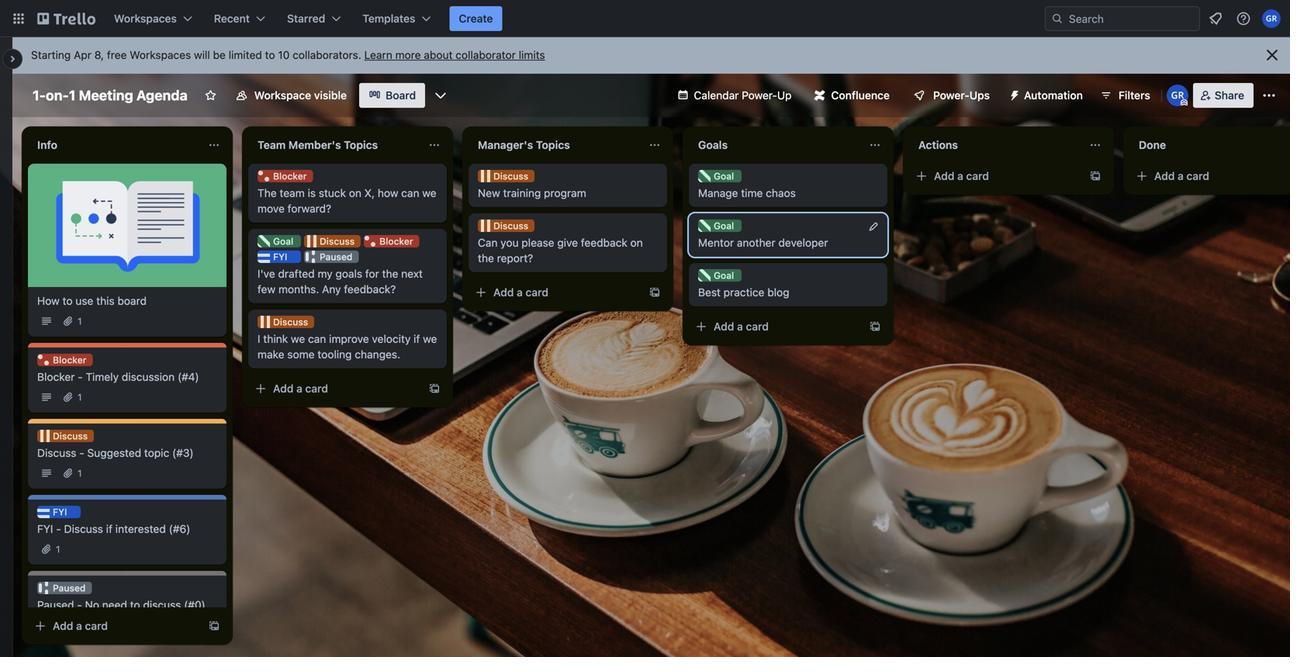 Task type: locate. For each thing, give the bounding box(es) containing it.
add
[[934, 170, 955, 182], [1154, 170, 1175, 182], [493, 286, 514, 299], [714, 320, 734, 333], [273, 382, 294, 395], [53, 619, 73, 632]]

a down paused paused - no need to discuss (#0)
[[76, 619, 82, 632]]

1 horizontal spatial the
[[478, 252, 494, 265]]

discuss
[[143, 599, 181, 611]]

0 horizontal spatial power-
[[742, 89, 777, 102]]

power- up actions
[[933, 89, 970, 102]]

1 power- from the left
[[742, 89, 777, 102]]

add down make
[[273, 382, 294, 395]]

if right velocity on the left bottom of page
[[414, 332, 420, 345]]

the
[[258, 187, 277, 199]]

fyi
[[273, 251, 287, 262], [53, 507, 67, 517], [37, 523, 53, 535]]

we
[[422, 187, 436, 199], [291, 332, 305, 345], [423, 332, 437, 345]]

board link
[[359, 83, 425, 108]]

goal up drafted
[[273, 236, 293, 247]]

- for fyi
[[56, 523, 61, 535]]

search image
[[1051, 12, 1064, 25]]

can up some
[[308, 332, 326, 345]]

training
[[503, 187, 541, 199]]

1 down use
[[78, 316, 82, 327]]

color: black, title: "paused" element up my
[[304, 251, 359, 263]]

topics
[[344, 138, 378, 151], [536, 138, 570, 151]]

goal inside goal manage time chaos
[[714, 171, 734, 182]]

meeting
[[79, 87, 133, 104]]

a
[[957, 170, 963, 182], [1178, 170, 1184, 182], [517, 286, 523, 299], [737, 320, 743, 333], [296, 382, 302, 395], [76, 619, 82, 632]]

edit card image
[[867, 220, 880, 233]]

paused up no
[[53, 583, 86, 594]]

1 vertical spatial to
[[63, 294, 73, 307]]

power-ups
[[933, 89, 990, 102]]

add a card button down need
[[28, 614, 199, 638]]

confluence button
[[805, 83, 899, 108]]

workspaces up free at the left of the page
[[114, 12, 177, 25]]

improve
[[329, 332, 369, 345]]

0 horizontal spatial to
[[63, 294, 73, 307]]

create from template… image
[[1089, 170, 1102, 182], [649, 286, 661, 299], [208, 620, 220, 632]]

discuss up suggested
[[53, 431, 88, 441]]

fyi - discuss if interested (#6) link
[[37, 521, 217, 537]]

discuss new training program
[[478, 171, 586, 199]]

card down done text box
[[1187, 170, 1209, 182]]

paused for paused paused - no need to discuss (#0)
[[53, 583, 86, 594]]

color: orange, title: "discuss" element up the "training"
[[478, 170, 535, 182]]

0 horizontal spatial on
[[349, 187, 361, 199]]

card for team member's topics
[[305, 382, 328, 395]]

0 horizontal spatial topics
[[344, 138, 378, 151]]

1 horizontal spatial to
[[130, 599, 140, 611]]

add a card button for goals
[[689, 314, 860, 339]]

add a card button down blog
[[689, 314, 860, 339]]

color: blue, title: "fyi" element up 'i've'
[[258, 251, 301, 263]]

add down best
[[714, 320, 734, 333]]

1 vertical spatial paused
[[53, 583, 86, 594]]

a down practice
[[737, 320, 743, 333]]

card down practice
[[746, 320, 769, 333]]

1 vertical spatial color: black, title: "paused" element
[[37, 582, 92, 594]]

0 horizontal spatial can
[[308, 332, 326, 345]]

give
[[557, 236, 578, 249]]

fyi fyi - discuss if interested (#6)
[[37, 507, 190, 535]]

few
[[258, 283, 276, 296]]

color: orange, title: "discuss" element up think
[[258, 316, 314, 328]]

0 notifications image
[[1206, 9, 1225, 28]]

how
[[378, 187, 398, 199]]

discuss inside discuss i think we can improve velocity if we make some tooling changes.
[[273, 317, 308, 327]]

add a card for goals
[[714, 320, 769, 333]]

add a card button for manager's topics
[[469, 280, 639, 305]]

power-ups button
[[902, 83, 999, 108]]

power- inside button
[[933, 89, 970, 102]]

to left use
[[63, 294, 73, 307]]

0 vertical spatial create from template… image
[[869, 320, 881, 333]]

discuss - suggested topic (#3) link
[[37, 445, 217, 461]]

0 vertical spatial workspaces
[[114, 12, 177, 25]]

timely
[[86, 370, 119, 383]]

color: red, title: "blocker" element up team on the left of page
[[258, 170, 313, 182]]

star or unstar board image
[[205, 89, 217, 102]]

practice
[[724, 286, 765, 299]]

blocker up timely
[[53, 355, 86, 365]]

the
[[478, 252, 494, 265], [382, 267, 398, 280]]

add down report?
[[493, 286, 514, 299]]

to inside paused paused - no need to discuss (#0)
[[130, 599, 140, 611]]

add a card down some
[[273, 382, 328, 395]]

color: green, title: "goal" element up mentor
[[698, 220, 742, 232]]

a down some
[[296, 382, 302, 395]]

topics inside team member's topics text field
[[344, 138, 378, 151]]

color: green, title: "goal" element for manage
[[698, 170, 742, 182]]

discuss up you
[[493, 220, 528, 231]]

1 horizontal spatial topics
[[536, 138, 570, 151]]

1 vertical spatial can
[[308, 332, 326, 345]]

0 vertical spatial color: black, title: "paused" element
[[304, 251, 359, 263]]

discuss up goals
[[320, 236, 355, 247]]

changes.
[[355, 348, 400, 361]]

blocker blocker - timely discussion (#4)
[[37, 355, 199, 383]]

0 vertical spatial the
[[478, 252, 494, 265]]

mentor
[[698, 236, 734, 249]]

interested
[[115, 523, 166, 535]]

tooling
[[318, 348, 352, 361]]

0 vertical spatial can
[[401, 187, 419, 199]]

starting
[[31, 48, 71, 61]]

we right velocity on the left bottom of page
[[423, 332, 437, 345]]

how to use this board link
[[37, 293, 217, 309]]

add for manager's topics
[[493, 286, 514, 299]]

Search field
[[1064, 7, 1199, 30]]

goal inside "goal best practice blog"
[[714, 270, 734, 281]]

color: green, title: "goal" element up manage
[[698, 170, 742, 182]]

on left x,
[[349, 187, 361, 199]]

1 horizontal spatial can
[[401, 187, 419, 199]]

0 vertical spatial color: red, title: "blocker" element
[[258, 170, 313, 182]]

add a card down done text box
[[1154, 170, 1209, 182]]

fyi inside blocker fyi
[[273, 251, 287, 262]]

1 horizontal spatial color: red, title: "blocker" element
[[258, 170, 313, 182]]

0 vertical spatial color: blue, title: "fyi" element
[[258, 251, 301, 263]]

topics right member's
[[344, 138, 378, 151]]

a down actions
[[957, 170, 963, 182]]

0 vertical spatial create from template… image
[[1089, 170, 1102, 182]]

chaos
[[766, 187, 796, 199]]

my
[[318, 267, 333, 280]]

add a card down report?
[[493, 286, 548, 299]]

1 vertical spatial if
[[106, 523, 112, 535]]

1 vertical spatial workspaces
[[130, 48, 191, 61]]

starred button
[[278, 6, 350, 31]]

add a card down practice
[[714, 320, 769, 333]]

templates
[[363, 12, 415, 25]]

add a card button down 'tooling'
[[248, 376, 419, 401]]

any
[[322, 283, 341, 296]]

goal up manage
[[714, 171, 734, 182]]

(#6)
[[169, 523, 190, 535]]

to right need
[[130, 599, 140, 611]]

mentor another developer link
[[698, 235, 878, 251]]

workspaces down workspaces popup button
[[130, 48, 191, 61]]

1 down discuss discuss - suggested topic (#3)
[[78, 468, 82, 479]]

card down actions "text box"
[[966, 170, 989, 182]]

to
[[265, 48, 275, 61], [63, 294, 73, 307], [130, 599, 140, 611]]

0 horizontal spatial color: blue, title: "fyi" element
[[37, 506, 81, 518]]

create from template… image for manager's topics
[[649, 286, 661, 299]]

add a card for team member's topics
[[273, 382, 328, 395]]

1 horizontal spatial power-
[[933, 89, 970, 102]]

1 vertical spatial create from template… image
[[428, 382, 441, 395]]

card for manager's topics
[[526, 286, 548, 299]]

blocker inside blocker the team is stuck on x, how can we move forward?
[[273, 171, 307, 182]]

blocker inside blocker fyi
[[380, 236, 413, 247]]

info
[[37, 138, 57, 151]]

1 inside 1-on-1 meeting agenda text box
[[69, 87, 76, 104]]

0 horizontal spatial color: red, title: "blocker" element
[[37, 354, 93, 366]]

1 horizontal spatial if
[[414, 332, 420, 345]]

- inside discuss discuss - suggested topic (#3)
[[79, 446, 84, 459]]

card down some
[[305, 382, 328, 395]]

you
[[501, 236, 519, 249]]

color: red, title: "blocker" element up timely
[[37, 354, 93, 366]]

goal inside goal mentor another developer
[[714, 220, 734, 231]]

can right how
[[401, 187, 419, 199]]

color: blue, title: "fyi" element
[[258, 251, 301, 263], [37, 506, 81, 518]]

0 horizontal spatial create from template… image
[[208, 620, 220, 632]]

0 vertical spatial fyi
[[273, 251, 287, 262]]

discuss for discuss discuss - suggested topic (#3)
[[53, 431, 88, 441]]

if left interested
[[106, 523, 112, 535]]

1 horizontal spatial create from template… image
[[869, 320, 881, 333]]

2 horizontal spatial to
[[265, 48, 275, 61]]

suggested
[[87, 446, 141, 459]]

2 vertical spatial create from template… image
[[208, 620, 220, 632]]

color: red, title: "blocker" element for the team is stuck on x, how can we move forward?
[[258, 170, 313, 182]]

goal
[[714, 171, 734, 182], [714, 220, 734, 231], [273, 236, 293, 247], [714, 270, 734, 281]]

color: green, title: "goal" element up best
[[698, 269, 742, 282]]

on right feedback
[[630, 236, 643, 249]]

will
[[194, 48, 210, 61]]

- inside paused paused - no need to discuss (#0)
[[77, 599, 82, 611]]

please
[[522, 236, 554, 249]]

color: orange, title: "discuss" element
[[478, 170, 535, 182], [478, 220, 535, 232], [304, 235, 361, 247], [258, 316, 314, 328], [37, 430, 94, 442]]

the down can
[[478, 252, 494, 265]]

0 vertical spatial paused
[[320, 251, 353, 262]]

use
[[75, 294, 93, 307]]

0 vertical spatial on
[[349, 187, 361, 199]]

team
[[258, 138, 286, 151]]

discuss can you please give feedback on the report?
[[478, 220, 643, 265]]

color: red, title: "blocker" element
[[258, 170, 313, 182], [364, 235, 419, 247], [37, 354, 93, 366]]

power-
[[742, 89, 777, 102], [933, 89, 970, 102]]

goal best practice blog
[[698, 270, 789, 299]]

paused up my
[[320, 251, 353, 262]]

a down report?
[[517, 286, 523, 299]]

- inside blocker blocker - timely discussion (#4)
[[78, 370, 83, 383]]

add a card button for team member's topics
[[248, 376, 419, 401]]

1 topics from the left
[[344, 138, 378, 151]]

workspace
[[254, 89, 311, 102]]

workspace visible
[[254, 89, 347, 102]]

2 horizontal spatial create from template… image
[[1089, 170, 1102, 182]]

color: green, title: "goal" element down move
[[258, 235, 301, 247]]

add a card button down can you please give feedback on the report? link
[[469, 280, 639, 305]]

we up some
[[291, 332, 305, 345]]

greg robinson (gregrobinson96) image
[[1262, 9, 1281, 28]]

another
[[737, 236, 776, 249]]

color: green, title: "goal" element for best
[[698, 269, 742, 282]]

color: green, title: "goal" element
[[698, 170, 742, 182], [698, 220, 742, 232], [258, 235, 301, 247], [698, 269, 742, 282]]

can
[[401, 187, 419, 199], [308, 332, 326, 345]]

free
[[107, 48, 127, 61]]

0 horizontal spatial create from template… image
[[428, 382, 441, 395]]

1 horizontal spatial on
[[630, 236, 643, 249]]

topic
[[144, 446, 169, 459]]

0 horizontal spatial the
[[382, 267, 398, 280]]

can inside blocker the team is stuck on x, how can we move forward?
[[401, 187, 419, 199]]

card for goals
[[746, 320, 769, 333]]

0 vertical spatial to
[[265, 48, 275, 61]]

1 vertical spatial the
[[382, 267, 398, 280]]

color: black, title: "paused" element
[[304, 251, 359, 263], [37, 582, 92, 594]]

we right how
[[422, 187, 436, 199]]

Actions text field
[[909, 133, 1083, 157]]

discuss discuss - suggested topic (#3)
[[37, 431, 194, 459]]

add down paused paused - no need to discuss (#0)
[[53, 619, 73, 632]]

2 power- from the left
[[933, 89, 970, 102]]

add a card for info
[[53, 619, 108, 632]]

paused left no
[[37, 599, 74, 611]]

1 vertical spatial on
[[630, 236, 643, 249]]

goal up mentor
[[714, 220, 734, 231]]

goal manage time chaos
[[698, 171, 796, 199]]

discuss inside the discuss new training program
[[493, 171, 528, 182]]

customize views image
[[433, 88, 449, 103]]

show menu image
[[1261, 88, 1277, 103]]

discuss left interested
[[64, 523, 103, 535]]

how to use this board
[[37, 294, 147, 307]]

create from template… image
[[869, 320, 881, 333], [428, 382, 441, 395]]

months.
[[278, 283, 319, 296]]

2 vertical spatial fyi
[[37, 523, 53, 535]]

paused
[[320, 251, 353, 262], [53, 583, 86, 594], [37, 599, 74, 611]]

starting apr 8, free workspaces will be limited to 10 collaborators. learn more about collaborator limits
[[31, 48, 545, 61]]

velocity
[[372, 332, 411, 345]]

agenda
[[136, 87, 188, 104]]

discuss up think
[[273, 317, 308, 327]]

card down report?
[[526, 286, 548, 299]]

1 horizontal spatial create from template… image
[[649, 286, 661, 299]]

color: orange, title: "discuss" element for training
[[478, 170, 535, 182]]

goals
[[335, 267, 362, 280]]

add a card button down done text box
[[1130, 164, 1290, 189]]

add a card button down actions "text box"
[[909, 164, 1080, 189]]

color: red, title: "blocker" element up for
[[364, 235, 419, 247]]

for
[[365, 267, 379, 280]]

blocker up team on the left of page
[[273, 171, 307, 182]]

to left 10
[[265, 48, 275, 61]]

the right for
[[382, 267, 398, 280]]

workspaces inside popup button
[[114, 12, 177, 25]]

2 vertical spatial to
[[130, 599, 140, 611]]

topics up the discuss new training program
[[536, 138, 570, 151]]

color: orange, title: "discuss" element up you
[[478, 220, 535, 232]]

- for paused
[[77, 599, 82, 611]]

color: red, title: "blocker" element for blocker - timely discussion (#4)
[[37, 354, 93, 366]]

discuss up the "training"
[[493, 171, 528, 182]]

a down done text box
[[1178, 170, 1184, 182]]

1 vertical spatial create from template… image
[[649, 286, 661, 299]]

discussion
[[122, 370, 175, 383]]

blocker
[[273, 171, 307, 182], [380, 236, 413, 247], [53, 355, 86, 365], [37, 370, 75, 383]]

2 vertical spatial color: red, title: "blocker" element
[[37, 354, 93, 366]]

card down no
[[85, 619, 108, 632]]

ups
[[970, 89, 990, 102]]

make
[[258, 348, 284, 361]]

goal up best
[[714, 270, 734, 281]]

0 horizontal spatial if
[[106, 523, 112, 535]]

- for blocker
[[78, 370, 83, 383]]

color: green, title: "goal" element for mentor
[[698, 220, 742, 232]]

2 topics from the left
[[536, 138, 570, 151]]

10
[[278, 48, 290, 61]]

color: black, title: "paused" element up no
[[37, 582, 92, 594]]

color: blue, title: "fyi" element up fyi - discuss if interested (#6) link
[[37, 506, 81, 518]]

- inside fyi fyi - discuss if interested (#6)
[[56, 523, 61, 535]]

2 horizontal spatial color: red, title: "blocker" element
[[364, 235, 419, 247]]

blocker up 'next'
[[380, 236, 413, 247]]

1 right 1-
[[69, 87, 76, 104]]

limits
[[519, 48, 545, 61]]

discuss inside discuss can you please give feedback on the report?
[[493, 220, 528, 231]]

add a card down no
[[53, 619, 108, 632]]

0 vertical spatial if
[[414, 332, 420, 345]]

power- right calendar
[[742, 89, 777, 102]]



Task type: describe. For each thing, give the bounding box(es) containing it.
confluence icon image
[[814, 90, 825, 101]]

i
[[258, 332, 260, 345]]

team member's topics
[[258, 138, 378, 151]]

no
[[85, 599, 99, 611]]

discuss inside fyi fyi - discuss if interested (#6)
[[64, 523, 103, 535]]

color: orange, title: "discuss" element for think
[[258, 316, 314, 328]]

color: orange, title: "discuss" element for you
[[478, 220, 535, 232]]

the team is stuck on x, how can we move forward? link
[[258, 185, 438, 216]]

Manager's Topics text field
[[469, 133, 642, 157]]

limited
[[229, 48, 262, 61]]

- for discuss
[[79, 446, 84, 459]]

filters
[[1119, 89, 1150, 102]]

manager's topics
[[478, 138, 570, 151]]

if inside discuss i think we can improve velocity if we make some tooling changes.
[[414, 332, 420, 345]]

1 horizontal spatial color: blue, title: "fyi" element
[[258, 251, 301, 263]]

blocker for the
[[273, 171, 307, 182]]

confluence
[[831, 89, 890, 102]]

up
[[777, 89, 792, 102]]

calendar
[[694, 89, 739, 102]]

i've drafted my goals for the next few months. any feedback? link
[[258, 266, 438, 297]]

color: orange, title: "discuss" element up suggested
[[37, 430, 94, 442]]

1 down blocker blocker - timely discussion (#4)
[[78, 392, 82, 403]]

0 horizontal spatial color: black, title: "paused" element
[[37, 582, 92, 594]]

greg robinson (gregrobinson96) image
[[1167, 85, 1188, 106]]

board
[[117, 294, 147, 307]]

goal mentor another developer
[[698, 220, 828, 249]]

best
[[698, 286, 721, 299]]

stuck
[[319, 187, 346, 199]]

next
[[401, 267, 423, 280]]

1 horizontal spatial color: black, title: "paused" element
[[304, 251, 359, 263]]

Info text field
[[28, 133, 202, 157]]

create from template… image for info
[[208, 620, 220, 632]]

drafted
[[278, 267, 315, 280]]

goals
[[698, 138, 728, 151]]

card for info
[[85, 619, 108, 632]]

can you please give feedback on the report? link
[[478, 235, 658, 266]]

on-
[[46, 87, 69, 104]]

done
[[1139, 138, 1166, 151]]

a for team member's topics
[[296, 382, 302, 395]]

on inside discuss can you please give feedback on the report?
[[630, 236, 643, 249]]

visible
[[314, 89, 347, 102]]

discuss i think we can improve velocity if we make some tooling changes.
[[258, 317, 437, 361]]

discuss for discuss can you please give feedback on the report?
[[493, 220, 528, 231]]

x,
[[364, 187, 375, 199]]

think
[[263, 332, 288, 345]]

paused paused - no need to discuss (#0)
[[37, 583, 205, 611]]

1-
[[33, 87, 46, 104]]

automation button
[[1002, 83, 1092, 108]]

2 vertical spatial paused
[[37, 599, 74, 611]]

calendar power-up
[[694, 89, 792, 102]]

paused - no need to discuss (#0) link
[[37, 597, 217, 613]]

color: orange, title: "discuss" element up my
[[304, 235, 361, 247]]

recent button
[[205, 6, 275, 31]]

blocker for blocker
[[53, 355, 86, 365]]

discuss for discuss new training program
[[493, 171, 528, 182]]

blocker left timely
[[37, 370, 75, 383]]

feedback
[[581, 236, 627, 249]]

the inside discuss can you please give feedback on the report?
[[478, 252, 494, 265]]

can
[[478, 236, 498, 249]]

if inside fyi fyi - discuss if interested (#6)
[[106, 523, 112, 535]]

we inside blocker the team is stuck on x, how can we move forward?
[[422, 187, 436, 199]]

add for goals
[[714, 320, 734, 333]]

1 vertical spatial fyi
[[53, 507, 67, 517]]

Done text field
[[1130, 133, 1290, 157]]

open information menu image
[[1236, 11, 1251, 26]]

templates button
[[353, 6, 440, 31]]

collaborator
[[456, 48, 516, 61]]

some
[[287, 348, 315, 361]]

add a card for manager's topics
[[493, 286, 548, 299]]

(#0)
[[184, 599, 205, 611]]

time
[[741, 187, 763, 199]]

create from template… image for best practice blog
[[869, 320, 881, 333]]

manage time chaos link
[[698, 185, 878, 201]]

move
[[258, 202, 285, 215]]

be
[[213, 48, 226, 61]]

i've drafted my goals for the next few months. any feedback?
[[258, 267, 423, 296]]

recent
[[214, 12, 250, 25]]

paused for paused
[[320, 251, 353, 262]]

add for info
[[53, 619, 73, 632]]

a for goals
[[737, 320, 743, 333]]

goal for manage
[[714, 171, 734, 182]]

manager's
[[478, 138, 533, 151]]

blocker the team is stuck on x, how can we move forward?
[[258, 171, 436, 215]]

learn more about collaborator limits link
[[364, 48, 545, 61]]

blocker fyi
[[273, 236, 413, 262]]

goal for best
[[714, 270, 734, 281]]

1 down fyi fyi - discuss if interested (#6)
[[56, 544, 60, 555]]

on inside blocker the team is stuck on x, how can we move forward?
[[349, 187, 361, 199]]

8,
[[94, 48, 104, 61]]

add for team member's topics
[[273, 382, 294, 395]]

create button
[[450, 6, 502, 31]]

1 vertical spatial color: red, title: "blocker" element
[[364, 235, 419, 247]]

need
[[102, 599, 127, 611]]

manage
[[698, 187, 738, 199]]

fyi for fyi fyi - discuss if interested (#6)
[[37, 523, 53, 535]]

fyi for blocker fyi
[[273, 251, 287, 262]]

primary element
[[0, 0, 1290, 37]]

add down actions
[[934, 170, 955, 182]]

can inside discuss i think we can improve velocity if we make some tooling changes.
[[308, 332, 326, 345]]

new training program link
[[478, 185, 658, 201]]

workspaces button
[[105, 6, 202, 31]]

topics inside manager's topics text field
[[536, 138, 570, 151]]

add a card down actions
[[934, 170, 989, 182]]

back to home image
[[37, 6, 95, 31]]

how
[[37, 294, 60, 307]]

board
[[386, 89, 416, 102]]

(#3)
[[172, 446, 194, 459]]

goal for mentor
[[714, 220, 734, 231]]

discuss for discuss i think we can improve velocity if we make some tooling changes.
[[273, 317, 308, 327]]

member's
[[289, 138, 341, 151]]

this member is an admin of this board. image
[[1181, 99, 1188, 106]]

Board name text field
[[25, 83, 195, 108]]

forward?
[[288, 202, 331, 215]]

about
[[424, 48, 453, 61]]

program
[[544, 187, 586, 199]]

sm image
[[1002, 83, 1024, 105]]

blocker - timely discussion (#4) link
[[37, 369, 217, 385]]

a for info
[[76, 619, 82, 632]]

create from template… image for i think we can improve velocity if we make some tooling changes.
[[428, 382, 441, 395]]

this
[[96, 294, 115, 307]]

the inside i've drafted my goals for the next few months. any feedback?
[[382, 267, 398, 280]]

a for manager's topics
[[517, 286, 523, 299]]

apr
[[74, 48, 91, 61]]

calendar power-up link
[[668, 83, 801, 108]]

more
[[395, 48, 421, 61]]

discuss left suggested
[[37, 446, 76, 459]]

(#4)
[[178, 370, 199, 383]]

Goals text field
[[689, 133, 863, 157]]

add a card button for info
[[28, 614, 199, 638]]

discuss for discuss
[[320, 236, 355, 247]]

i've
[[258, 267, 275, 280]]

1 vertical spatial color: blue, title: "fyi" element
[[37, 506, 81, 518]]

Team Member's Topics text field
[[248, 133, 422, 157]]

filters button
[[1095, 83, 1155, 108]]

actions
[[919, 138, 958, 151]]

best practice blog link
[[698, 285, 878, 300]]

add down done
[[1154, 170, 1175, 182]]

blocker for fyi
[[380, 236, 413, 247]]



Task type: vqa. For each thing, say whether or not it's contained in the screenshot.
bottommost Business Icon
no



